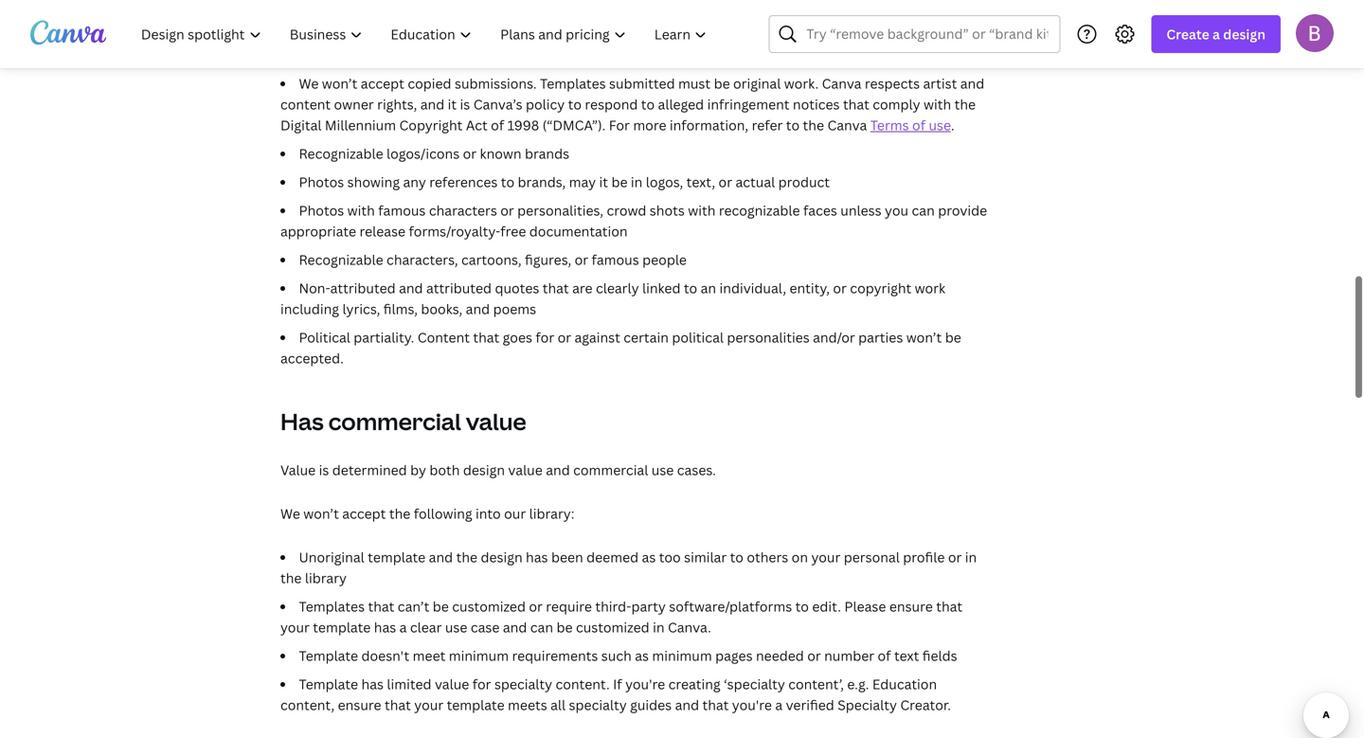 Task type: describe. For each thing, give the bounding box(es) containing it.
your inside template has limited value for specialty content. if you're creating 'specialty content', e.g. education content, ensure that your template meets all specialty guides and that you're a verified specialty creator.
[[414, 696, 444, 714]]

characters
[[429, 201, 497, 219]]

individual,
[[720, 279, 786, 297]]

use inside 'templates that can't be customized or require third-party software/platforms to edit. please ensure that your template has a clear use case and can be customized in canva.'
[[445, 618, 468, 636]]

following
[[414, 505, 472, 523]]

has commercial value
[[280, 406, 526, 437]]

0 vertical spatial customized
[[452, 597, 526, 615]]

for
[[609, 116, 630, 134]]

artist
[[923, 74, 957, 92]]

political
[[672, 328, 724, 346]]

we won't accept the following into our library:
[[280, 505, 575, 523]]

has inside 'templates that can't be customized or require third-party software/platforms to edit. please ensure that your template has a clear use case and can be customized in canva.'
[[374, 618, 396, 636]]

parties
[[859, 328, 903, 346]]

into
[[476, 505, 501, 523]]

design inside dropdown button
[[1223, 25, 1266, 43]]

1 horizontal spatial you're
[[732, 696, 772, 714]]

on
[[792, 548, 808, 566]]

the down 'artist'
[[955, 95, 976, 113]]

must
[[678, 74, 711, 92]]

to up ("dmca").
[[568, 95, 582, 113]]

canva's
[[473, 95, 523, 113]]

that down creating
[[703, 696, 729, 714]]

be down "require"
[[557, 618, 573, 636]]

product
[[779, 173, 830, 191]]

characters,
[[387, 251, 458, 269]]

has
[[280, 406, 324, 437]]

work.
[[784, 74, 819, 92]]

guides
[[630, 696, 672, 714]]

against
[[575, 328, 620, 346]]

a inside 'templates that can't be customized or require third-party software/platforms to edit. please ensure that your template has a clear use case and can be customized in canva.'
[[400, 618, 407, 636]]

for inside the political partiality. content that goes for or against certain political personalities and/or parties won't be accepted.
[[536, 328, 554, 346]]

partiality.
[[354, 328, 414, 346]]

cartoons,
[[461, 251, 522, 269]]

may
[[569, 173, 596, 191]]

create
[[1167, 25, 1210, 43]]

respects
[[865, 74, 920, 92]]

content.
[[556, 675, 610, 693]]

can inside 'templates that can't be customized or require third-party software/platforms to edit. please ensure that your template has a clear use case and can be customized in canva.'
[[530, 618, 553, 636]]

0 vertical spatial value
[[466, 406, 526, 437]]

millennium
[[325, 116, 396, 134]]

political partiality. content that goes for or against certain political personalities and/or parties won't be accepted.
[[280, 328, 961, 367]]

to up more
[[641, 95, 655, 113]]

political
[[299, 328, 350, 346]]

non-
[[299, 279, 330, 297]]

to inside 'templates that can't be customized or require third-party software/platforms to edit. please ensure that your template has a clear use case and can be customized in canva.'
[[796, 597, 809, 615]]

policy
[[526, 95, 565, 113]]

entity,
[[790, 279, 830, 297]]

of inside we won't accept copied submissions. templates submitted must be original work. canva respects artist and content owner rights, and it is canva's policy to respond to alleged infringement notices that comply with the digital millennium copyright act of 1998 ("dmca"). for more information, refer to the canva
[[491, 116, 504, 134]]

create a design
[[1167, 25, 1266, 43]]

similar
[[684, 548, 727, 566]]

in inside unoriginal template and the design has been deemed as too similar to others on your personal profile or in the library
[[965, 548, 977, 566]]

2 minimum from the left
[[652, 647, 712, 665]]

and inside unoriginal template and the design has been deemed as too similar to others on your personal profile or in the library
[[429, 548, 453, 566]]

template has limited value for specialty content. if you're creating 'specialty content', e.g. education content, ensure that your template meets all specialty guides and that you're a verified specialty creator.
[[280, 675, 951, 714]]

library:
[[529, 505, 575, 523]]

provide
[[938, 201, 987, 219]]

has inside template has limited value for specialty content. if you're creating 'specialty content', e.g. education content, ensure that your template meets all specialty guides and that you're a verified specialty creator.
[[361, 675, 384, 693]]

determined
[[332, 461, 407, 479]]

you
[[885, 201, 909, 219]]

is inside we won't accept copied submissions. templates submitted must be original work. canva respects artist and content owner rights, and it is canva's policy to respond to alleged infringement notices that comply with the digital millennium copyright act of 1998 ("dmca"). for more information, refer to the canva
[[460, 95, 470, 113]]

respond
[[585, 95, 638, 113]]

1 horizontal spatial famous
[[592, 251, 639, 269]]

2 attributed from the left
[[426, 279, 492, 297]]

bob builder image
[[1296, 14, 1334, 52]]

1 horizontal spatial of
[[878, 647, 891, 665]]

pages
[[715, 647, 753, 665]]

appropriate
[[280, 222, 356, 240]]

the left following
[[389, 505, 411, 523]]

infringement
[[707, 95, 790, 113]]

1 horizontal spatial use
[[652, 461, 674, 479]]

requirements
[[512, 647, 598, 665]]

that inside the political partiality. content that goes for or against certain political personalities and/or parties won't be accepted.
[[473, 328, 500, 346]]

by
[[410, 461, 426, 479]]

the down into
[[456, 548, 478, 566]]

free
[[501, 222, 526, 240]]

or up references
[[463, 144, 477, 162]]

logos/icons
[[387, 144, 460, 162]]

won't for we won't accept copied submissions. templates submitted must be original work. canva respects artist and content owner rights, and it is canva's policy to respond to alleged infringement notices that comply with the digital millennium copyright act of 1998 ("dmca"). for more information, refer to the canva
[[322, 74, 358, 92]]

photos with famous characters or personalities, crowd shots with recognizable faces unless you can provide appropriate release forms/royalty-free documentation
[[280, 201, 987, 240]]

shots
[[650, 201, 685, 219]]

certain
[[624, 328, 669, 346]]

to inside non-attributed and attributed quotes that are clearly linked to an individual, entity, or copyright work including lyrics, films, books, and poems
[[684, 279, 698, 297]]

accept for copied
[[361, 74, 404, 92]]

1 attributed from the left
[[330, 279, 396, 297]]

template doesn't meet minimum requirements such as minimum pages needed or number of text fields
[[299, 647, 958, 665]]

and/or
[[813, 328, 855, 346]]

alleged
[[658, 95, 704, 113]]

education
[[872, 675, 937, 693]]

1 vertical spatial design
[[463, 461, 505, 479]]

has inside unoriginal template and the design has been deemed as too similar to others on your personal profile or in the library
[[526, 548, 548, 566]]

1998
[[508, 116, 539, 134]]

recognizable for recognizable characters, cartoons, figures, or famous people
[[299, 251, 383, 269]]

top level navigation element
[[129, 15, 723, 53]]

unoriginal template and the design has been deemed as too similar to others on your personal profile or in the library
[[280, 548, 977, 587]]

1 vertical spatial it
[[599, 173, 608, 191]]

or up "content',"
[[807, 647, 821, 665]]

specialty
[[838, 696, 897, 714]]

party
[[631, 597, 666, 615]]

and inside template has limited value for specialty content. if you're creating 'specialty content', e.g. education content, ensure that your template meets all specialty guides and that you're a verified specialty creator.
[[675, 696, 699, 714]]

that up fields
[[936, 597, 963, 615]]

won't for we won't accept the following into our library:
[[303, 505, 339, 523]]

others
[[747, 548, 789, 566]]

template for has
[[299, 675, 358, 693]]

we for we won't accept copied submissions. templates submitted must be original work. canva respects artist and content owner rights, and it is canva's policy to respond to alleged infringement notices that comply with the digital millennium copyright act of 1998 ("dmca"). for more information, refer to the canva
[[299, 74, 319, 92]]

value is determined by both design value and commercial use cases.
[[280, 461, 716, 479]]

personalities,
[[517, 201, 604, 219]]

doesn't
[[361, 647, 410, 665]]

1 vertical spatial customized
[[576, 618, 650, 636]]

as inside unoriginal template and the design has been deemed as too similar to others on your personal profile or in the library
[[642, 548, 656, 566]]

value inside template has limited value for specialty content. if you're creating 'specialty content', e.g. education content, ensure that your template meets all specialty guides and that you're a verified specialty creator.
[[435, 675, 469, 693]]

work
[[915, 279, 946, 297]]

be inside we won't accept copied submissions. templates submitted must be original work. canva respects artist and content owner rights, and it is canva's policy to respond to alleged infringement notices that comply with the digital millennium copyright act of 1998 ("dmca"). for more information, refer to the canva
[[714, 74, 730, 92]]

it inside we won't accept copied submissions. templates submitted must be original work. canva respects artist and content owner rights, and it is canva's policy to respond to alleged infringement notices that comply with the digital millennium copyright act of 1998 ("dmca"). for more information, refer to the canva
[[448, 95, 457, 113]]

and up library:
[[546, 461, 570, 479]]

1 horizontal spatial commercial
[[573, 461, 648, 479]]

both
[[430, 461, 460, 479]]

1 minimum from the left
[[449, 647, 509, 665]]

cases.
[[677, 461, 716, 479]]

0 vertical spatial canva
[[822, 74, 862, 92]]

or right text,
[[719, 173, 732, 191]]

been
[[551, 548, 583, 566]]

or inside unoriginal template and the design has been deemed as too similar to others on your personal profile or in the library
[[948, 548, 962, 566]]

needed
[[756, 647, 804, 665]]

we for we won't accept the following into our library:
[[280, 505, 300, 523]]

copied
[[408, 74, 452, 92]]

are
[[572, 279, 593, 297]]

that down limited
[[385, 696, 411, 714]]

your inside unoriginal template and the design has been deemed as too similar to others on your personal profile or in the library
[[811, 548, 841, 566]]

crowd
[[607, 201, 647, 219]]



Task type: locate. For each thing, give the bounding box(es) containing it.
in right profile
[[965, 548, 977, 566]]

0 vertical spatial as
[[642, 548, 656, 566]]

2 photos from the top
[[299, 201, 344, 219]]

with up release
[[347, 201, 375, 219]]

copyright
[[850, 279, 912, 297]]

1 vertical spatial use
[[652, 461, 674, 479]]

0 horizontal spatial for
[[473, 675, 491, 693]]

0 vertical spatial is
[[460, 95, 470, 113]]

to down known
[[501, 173, 515, 191]]

clearly
[[596, 279, 639, 297]]

template inside unoriginal template and the design has been deemed as too similar to others on your personal profile or in the library
[[368, 548, 426, 566]]

0 horizontal spatial famous
[[378, 201, 426, 219]]

in left logos,
[[631, 173, 643, 191]]

2 vertical spatial has
[[361, 675, 384, 693]]

minimum down canva.
[[652, 647, 712, 665]]

0 horizontal spatial ensure
[[338, 696, 381, 714]]

0 vertical spatial won't
[[322, 74, 358, 92]]

0 horizontal spatial it
[[448, 95, 457, 113]]

1 horizontal spatial in
[[653, 618, 665, 636]]

1 vertical spatial for
[[473, 675, 491, 693]]

2 vertical spatial design
[[481, 548, 523, 566]]

0 horizontal spatial commercial
[[328, 406, 461, 437]]

to
[[568, 95, 582, 113], [641, 95, 655, 113], [786, 116, 800, 134], [501, 173, 515, 191], [684, 279, 698, 297], [730, 548, 744, 566], [796, 597, 809, 615]]

e.g.
[[847, 675, 869, 693]]

templates inside we won't accept copied submissions. templates submitted must be original work. canva respects artist and content owner rights, and it is canva's policy to respond to alleged infringement notices that comply with the digital millennium copyright act of 1998 ("dmca"). for more information, refer to the canva
[[540, 74, 606, 92]]

famous up clearly
[[592, 251, 639, 269]]

2 recognizable from the top
[[299, 251, 383, 269]]

meet
[[413, 647, 446, 665]]

famous inside photos with famous characters or personalities, crowd shots with recognizable faces unless you can provide appropriate release forms/royalty-free documentation
[[378, 201, 426, 219]]

1 vertical spatial your
[[280, 618, 310, 636]]

0 vertical spatial can
[[912, 201, 935, 219]]

2 vertical spatial value
[[435, 675, 469, 693]]

0 horizontal spatial of
[[491, 116, 504, 134]]

1 vertical spatial famous
[[592, 251, 639, 269]]

you're up guides
[[625, 675, 665, 693]]

use left case
[[445, 618, 468, 636]]

and down following
[[429, 548, 453, 566]]

1 horizontal spatial a
[[775, 696, 783, 714]]

1 vertical spatial won't
[[906, 328, 942, 346]]

be up crowd
[[612, 173, 628, 191]]

2 horizontal spatial use
[[929, 116, 951, 134]]

we inside we won't accept copied submissions. templates submitted must be original work. canva respects artist and content owner rights, and it is canva's policy to respond to alleged infringement notices that comply with the digital millennium copyright act of 1998 ("dmca"). for more information, refer to the canva
[[299, 74, 319, 92]]

to right refer in the top of the page
[[786, 116, 800, 134]]

for down case
[[473, 675, 491, 693]]

2 horizontal spatial of
[[912, 116, 926, 134]]

recognizable for recognizable logos/icons or known brands
[[299, 144, 383, 162]]

0 vertical spatial your
[[811, 548, 841, 566]]

use
[[929, 116, 951, 134], [652, 461, 674, 479], [445, 618, 468, 636]]

to left edit.
[[796, 597, 809, 615]]

won't right the parties
[[906, 328, 942, 346]]

content,
[[280, 696, 335, 714]]

template left meets
[[447, 696, 505, 714]]

1 horizontal spatial is
[[460, 95, 470, 113]]

1 vertical spatial canva
[[828, 116, 867, 134]]

has down 'doesn't'
[[361, 675, 384, 693]]

if
[[613, 675, 622, 693]]

2 horizontal spatial a
[[1213, 25, 1220, 43]]

or
[[463, 144, 477, 162], [719, 173, 732, 191], [501, 201, 514, 219], [575, 251, 589, 269], [833, 279, 847, 297], [558, 328, 571, 346], [948, 548, 962, 566], [529, 597, 543, 615], [807, 647, 821, 665]]

recognizable characters, cartoons, figures, or famous people
[[299, 251, 687, 269]]

and right 'artist'
[[961, 74, 985, 92]]

for inside template has limited value for specialty content. if you're creating 'specialty content', e.g. education content, ensure that your template meets all specialty guides and that you're a verified specialty creator.
[[473, 675, 491, 693]]

showing
[[347, 173, 400, 191]]

be inside the political partiality. content that goes for or against certain political personalities and/or parties won't be accepted.
[[945, 328, 961, 346]]

unless
[[841, 201, 882, 219]]

1 vertical spatial as
[[635, 647, 649, 665]]

canva down 'notices'
[[828, 116, 867, 134]]

photos
[[299, 173, 344, 191], [299, 201, 344, 219]]

that left are
[[543, 279, 569, 297]]

0 horizontal spatial with
[[347, 201, 375, 219]]

1 horizontal spatial templates
[[540, 74, 606, 92]]

1 vertical spatial can
[[530, 618, 553, 636]]

1 recognizable from the top
[[299, 144, 383, 162]]

photos inside photos with famous characters or personalities, crowd shots with recognizable faces unless you can provide appropriate release forms/royalty-free documentation
[[299, 201, 344, 219]]

0 horizontal spatial use
[[445, 618, 468, 636]]

design
[[1223, 25, 1266, 43], [463, 461, 505, 479], [481, 548, 523, 566]]

a left "clear"
[[400, 618, 407, 636]]

that inside we won't accept copied submissions. templates submitted must be original work. canva respects artist and content owner rights, and it is canva's policy to respond to alleged infringement notices that comply with the digital millennium copyright act of 1998 ("dmca"). for more information, refer to the canva
[[843, 95, 870, 113]]

require
[[546, 597, 592, 615]]

is right value
[[319, 461, 329, 479]]

0 vertical spatial a
[[1213, 25, 1220, 43]]

documentation
[[529, 222, 628, 240]]

1 horizontal spatial can
[[912, 201, 935, 219]]

or inside 'templates that can't be customized or require third-party software/platforms to edit. please ensure that your template has a clear use case and can be customized in canva.'
[[529, 597, 543, 615]]

1 horizontal spatial customized
[[576, 618, 650, 636]]

2 vertical spatial won't
[[303, 505, 339, 523]]

1 vertical spatial we
[[280, 505, 300, 523]]

owner
[[334, 95, 374, 113]]

forms/royalty-
[[409, 222, 501, 240]]

we won't accept copied submissions. templates submitted must be original work. canva respects artist and content owner rights, and it is canva's policy to respond to alleged infringement notices that comply with the digital millennium copyright act of 1998 ("dmca"). for more information, refer to the canva
[[280, 74, 985, 134]]

minimum down case
[[449, 647, 509, 665]]

photos for showing
[[299, 173, 344, 191]]

notices
[[793, 95, 840, 113]]

templates inside 'templates that can't be customized or require third-party software/platforms to edit. please ensure that your template has a clear use case and can be customized in canva.'
[[299, 597, 365, 615]]

0 vertical spatial we
[[299, 74, 319, 92]]

digital
[[280, 116, 322, 134]]

or left "require"
[[529, 597, 543, 615]]

logos,
[[646, 173, 683, 191]]

with down 'artist'
[[924, 95, 951, 113]]

a left verified
[[775, 696, 783, 714]]

use down 'artist'
[[929, 116, 951, 134]]

1 horizontal spatial for
[[536, 328, 554, 346]]

poems
[[493, 300, 536, 318]]

software/platforms
[[669, 597, 792, 615]]

library
[[305, 569, 347, 587]]

0 vertical spatial has
[[526, 548, 548, 566]]

1 vertical spatial is
[[319, 461, 329, 479]]

design right create
[[1223, 25, 1266, 43]]

recognizable down millennium
[[299, 144, 383, 162]]

the left library
[[280, 569, 302, 587]]

0 vertical spatial for
[[536, 328, 554, 346]]

third-
[[595, 597, 631, 615]]

has left the been
[[526, 548, 548, 566]]

that inside non-attributed and attributed quotes that are clearly linked to an individual, entity, or copyright work including lyrics, films, books, and poems
[[543, 279, 569, 297]]

2 vertical spatial your
[[414, 696, 444, 714]]

release
[[360, 222, 406, 240]]

a inside dropdown button
[[1213, 25, 1220, 43]]

of right terms
[[912, 116, 926, 134]]

2 template from the top
[[299, 675, 358, 693]]

1 vertical spatial a
[[400, 618, 407, 636]]

template inside 'templates that can't be customized or require third-party software/platforms to edit. please ensure that your template has a clear use case and can be customized in canva.'
[[313, 618, 371, 636]]

0 horizontal spatial specialty
[[495, 675, 552, 693]]

0 vertical spatial template
[[299, 647, 358, 665]]

accept up rights,
[[361, 74, 404, 92]]

ensure inside 'templates that can't be customized or require third-party software/platforms to edit. please ensure that your template has a clear use case and can be customized in canva.'
[[890, 597, 933, 615]]

with down text,
[[688, 201, 716, 219]]

canva.
[[668, 618, 711, 636]]

as right such
[[635, 647, 649, 665]]

non-attributed and attributed quotes that are clearly linked to an individual, entity, or copyright work including lyrics, films, books, and poems
[[280, 279, 946, 318]]

and inside 'templates that can't be customized or require third-party software/platforms to edit. please ensure that your template has a clear use case and can be customized in canva.'
[[503, 618, 527, 636]]

ensure right please
[[890, 597, 933, 615]]

or left against
[[558, 328, 571, 346]]

information,
[[670, 116, 749, 134]]

0 vertical spatial famous
[[378, 201, 426, 219]]

attributed up books,
[[426, 279, 492, 297]]

it up copyright
[[448, 95, 457, 113]]

and up films,
[[399, 279, 423, 297]]

0 vertical spatial template
[[368, 548, 426, 566]]

1 template from the top
[[299, 647, 358, 665]]

accepted.
[[280, 349, 344, 367]]

creating
[[669, 675, 721, 693]]

brands
[[525, 144, 570, 162]]

1 horizontal spatial specialty
[[569, 696, 627, 714]]

a
[[1213, 25, 1220, 43], [400, 618, 407, 636], [775, 696, 783, 714]]

0 horizontal spatial in
[[631, 173, 643, 191]]

'specialty
[[724, 675, 785, 693]]

template for doesn't
[[299, 647, 358, 665]]

be
[[714, 74, 730, 92], [612, 173, 628, 191], [945, 328, 961, 346], [433, 597, 449, 615], [557, 618, 573, 636]]

content
[[280, 95, 331, 113]]

can up requirements
[[530, 618, 553, 636]]

brands,
[[518, 173, 566, 191]]

your down library
[[280, 618, 310, 636]]

ensure inside template has limited value for specialty content. if you're creating 'specialty content', e.g. education content, ensure that your template meets all specialty guides and that you're a verified specialty creator.
[[338, 696, 381, 714]]

to left "others"
[[730, 548, 744, 566]]

and right books,
[[466, 300, 490, 318]]

templates that can't be customized or require third-party software/platforms to edit. please ensure that your template has a clear use case and can be customized in canva.
[[280, 597, 963, 636]]

0 vertical spatial commercial
[[328, 406, 461, 437]]

can inside photos with famous characters or personalities, crowd shots with recognizable faces unless you can provide appropriate release forms/royalty-free documentation
[[912, 201, 935, 219]]

2 vertical spatial in
[[653, 618, 665, 636]]

value up our
[[508, 461, 543, 479]]

famous
[[378, 201, 426, 219], [592, 251, 639, 269]]

people
[[643, 251, 687, 269]]

be up "clear"
[[433, 597, 449, 615]]

1 vertical spatial value
[[508, 461, 543, 479]]

accept for the
[[342, 505, 386, 523]]

value
[[466, 406, 526, 437], [508, 461, 543, 479], [435, 675, 469, 693]]

fields
[[923, 647, 958, 665]]

2 vertical spatial template
[[447, 696, 505, 714]]

0 vertical spatial specialty
[[495, 675, 552, 693]]

templates
[[540, 74, 606, 92], [299, 597, 365, 615]]

or inside non-attributed and attributed quotes that are clearly linked to an individual, entity, or copyright work including lyrics, films, books, and poems
[[833, 279, 847, 297]]

1 vertical spatial ensure
[[338, 696, 381, 714]]

canva up 'notices'
[[822, 74, 862, 92]]

edit.
[[812, 597, 841, 615]]

we down value
[[280, 505, 300, 523]]

to inside unoriginal template and the design has been deemed as too similar to others on your personal profile or in the library
[[730, 548, 744, 566]]

goes
[[503, 328, 532, 346]]

can't
[[398, 597, 430, 615]]

1 horizontal spatial ensure
[[890, 597, 933, 615]]

recognizable
[[719, 201, 800, 219]]

won't inside the political partiality. content that goes for or against certain political personalities and/or parties won't be accepted.
[[906, 328, 942, 346]]

template up can't
[[368, 548, 426, 566]]

0 horizontal spatial minimum
[[449, 647, 509, 665]]

and right case
[[503, 618, 527, 636]]

customized down third-
[[576, 618, 650, 636]]

1 horizontal spatial with
[[688, 201, 716, 219]]

template
[[368, 548, 426, 566], [313, 618, 371, 636], [447, 696, 505, 714]]

that left goes
[[473, 328, 500, 346]]

commercial up library:
[[573, 461, 648, 479]]

you're down 'specialty at the right bottom of page
[[732, 696, 772, 714]]

1 photos from the top
[[299, 173, 344, 191]]

1 horizontal spatial minimum
[[652, 647, 712, 665]]

0 vertical spatial you're
[[625, 675, 665, 693]]

0 vertical spatial templates
[[540, 74, 606, 92]]

commercial up by
[[328, 406, 461, 437]]

and down creating
[[675, 696, 699, 714]]

0 vertical spatial in
[[631, 173, 643, 191]]

won't up unoriginal
[[303, 505, 339, 523]]

or inside photos with famous characters or personalities, crowd shots with recognizable faces unless you can provide appropriate release forms/royalty-free documentation
[[501, 201, 514, 219]]

recognizable down appropriate
[[299, 251, 383, 269]]

value down meet
[[435, 675, 469, 693]]

linked
[[642, 279, 681, 297]]

1 horizontal spatial your
[[414, 696, 444, 714]]

0 vertical spatial ensure
[[890, 597, 933, 615]]

templates up policy
[[540, 74, 606, 92]]

1 vertical spatial has
[[374, 618, 396, 636]]

0 horizontal spatial templates
[[299, 597, 365, 615]]

limited
[[387, 675, 432, 693]]

specialty down content.
[[569, 696, 627, 714]]

too
[[659, 548, 681, 566]]

value up value is determined by both design value and commercial use cases.
[[466, 406, 526, 437]]

use left cases.
[[652, 461, 674, 479]]

1 vertical spatial commercial
[[573, 461, 648, 479]]

template inside template has limited value for specialty content. if you're creating 'specialty content', e.g. education content, ensure that your template meets all specialty guides and that you're a verified specialty creator.
[[447, 696, 505, 714]]

or right entity,
[[833, 279, 847, 297]]

0 vertical spatial it
[[448, 95, 457, 113]]

that left can't
[[368, 597, 395, 615]]

0 horizontal spatial you're
[[625, 675, 665, 693]]

has
[[526, 548, 548, 566], [374, 618, 396, 636], [361, 675, 384, 693]]

rights,
[[377, 95, 417, 113]]

to left an
[[684, 279, 698, 297]]

for
[[536, 328, 554, 346], [473, 675, 491, 693]]

design inside unoriginal template and the design has been deemed as too similar to others on your personal profile or in the library
[[481, 548, 523, 566]]

1 vertical spatial recognizable
[[299, 251, 383, 269]]

("dmca").
[[543, 116, 606, 134]]

is up act
[[460, 95, 470, 113]]

your down limited
[[414, 696, 444, 714]]

quotes
[[495, 279, 539, 297]]

2 horizontal spatial with
[[924, 95, 951, 113]]

and up copyright
[[420, 95, 445, 113]]

terms
[[870, 116, 909, 134]]

we
[[299, 74, 319, 92], [280, 505, 300, 523]]

terms of use .
[[870, 116, 955, 134]]

0 vertical spatial design
[[1223, 25, 1266, 43]]

template inside template has limited value for specialty content. if you're creating 'specialty content', e.g. education content, ensure that your template meets all specialty guides and that you're a verified specialty creator.
[[299, 675, 358, 693]]

that right 'notices'
[[843, 95, 870, 113]]

or inside the political partiality. content that goes for or against certain political personalities and/or parties won't be accepted.
[[558, 328, 571, 346]]

personal
[[844, 548, 900, 566]]

a right create
[[1213, 25, 1220, 43]]

can
[[912, 201, 935, 219], [530, 618, 553, 636]]

accept down determined
[[342, 505, 386, 523]]

in down party
[[653, 618, 665, 636]]

0 horizontal spatial is
[[319, 461, 329, 479]]

that
[[843, 95, 870, 113], [543, 279, 569, 297], [473, 328, 500, 346], [368, 597, 395, 615], [936, 597, 963, 615], [385, 696, 411, 714], [703, 696, 729, 714]]

value
[[280, 461, 316, 479]]

1 vertical spatial templates
[[299, 597, 365, 615]]

references
[[429, 173, 498, 191]]

2 vertical spatial a
[[775, 696, 783, 714]]

2 horizontal spatial in
[[965, 548, 977, 566]]

your inside 'templates that can't be customized or require third-party software/platforms to edit. please ensure that your template has a clear use case and can be customized in canva.'
[[280, 618, 310, 636]]

won't inside we won't accept copied submissions. templates submitted must be original work. canva respects artist and content owner rights, and it is canva's policy to respond to alleged infringement notices that comply with the digital millennium copyright act of 1998 ("dmca"). for more information, refer to the canva
[[322, 74, 358, 92]]

deemed
[[587, 548, 639, 566]]

your right on
[[811, 548, 841, 566]]

be right must
[[714, 74, 730, 92]]

1 vertical spatial template
[[299, 675, 358, 693]]

1 vertical spatial template
[[313, 618, 371, 636]]

for right goes
[[536, 328, 554, 346]]

1 vertical spatial you're
[[732, 696, 772, 714]]

famous up release
[[378, 201, 426, 219]]

be down work
[[945, 328, 961, 346]]

1 horizontal spatial attributed
[[426, 279, 492, 297]]

submissions.
[[455, 74, 537, 92]]

1 vertical spatial specialty
[[569, 696, 627, 714]]

recognizable
[[299, 144, 383, 162], [299, 251, 383, 269]]

1 vertical spatial in
[[965, 548, 977, 566]]

number
[[824, 647, 875, 665]]

0 horizontal spatial customized
[[452, 597, 526, 615]]

case
[[471, 618, 500, 636]]

clear
[[410, 618, 442, 636]]

please
[[845, 597, 886, 615]]

design right both on the bottom
[[463, 461, 505, 479]]

known
[[480, 144, 522, 162]]

1 horizontal spatial it
[[599, 173, 608, 191]]

Try "remove background" or "brand kit" search field
[[807, 16, 1048, 52]]

ensure right content,
[[338, 696, 381, 714]]

creator.
[[900, 696, 951, 714]]

it
[[448, 95, 457, 113], [599, 173, 608, 191]]

it right may
[[599, 173, 608, 191]]

2 horizontal spatial your
[[811, 548, 841, 566]]

as left too at left
[[642, 548, 656, 566]]

has up 'doesn't'
[[374, 618, 396, 636]]

0 horizontal spatial a
[[400, 618, 407, 636]]

0 vertical spatial use
[[929, 116, 951, 134]]

accept inside we won't accept copied submissions. templates submitted must be original work. canva respects artist and content owner rights, and it is canva's policy to respond to alleged infringement notices that comply with the digital millennium copyright act of 1998 ("dmca"). for more information, refer to the canva
[[361, 74, 404, 92]]

or up are
[[575, 251, 589, 269]]

templates down library
[[299, 597, 365, 615]]

of
[[491, 116, 504, 134], [912, 116, 926, 134], [878, 647, 891, 665]]

in inside 'templates that can't be customized or require third-party software/platforms to edit. please ensure that your template has a clear use case and can be customized in canva.'
[[653, 618, 665, 636]]

photos for with
[[299, 201, 344, 219]]

0 horizontal spatial can
[[530, 618, 553, 636]]

0 vertical spatial photos
[[299, 173, 344, 191]]

a inside template has limited value for specialty content. if you're creating 'specialty content', e.g. education content, ensure that your template meets all specialty guides and that you're a verified specialty creator.
[[775, 696, 783, 714]]

customized up case
[[452, 597, 526, 615]]

the down 'notices'
[[803, 116, 824, 134]]

with inside we won't accept copied submissions. templates submitted must be original work. canva respects artist and content owner rights, and it is canva's policy to respond to alleged infringement notices that comply with the digital millennium copyright act of 1998 ("dmca"). for more information, refer to the canva
[[924, 95, 951, 113]]

2 vertical spatial use
[[445, 618, 468, 636]]

we up the content
[[299, 74, 319, 92]]

0 horizontal spatial attributed
[[330, 279, 396, 297]]



Task type: vqa. For each thing, say whether or not it's contained in the screenshot.
people
yes



